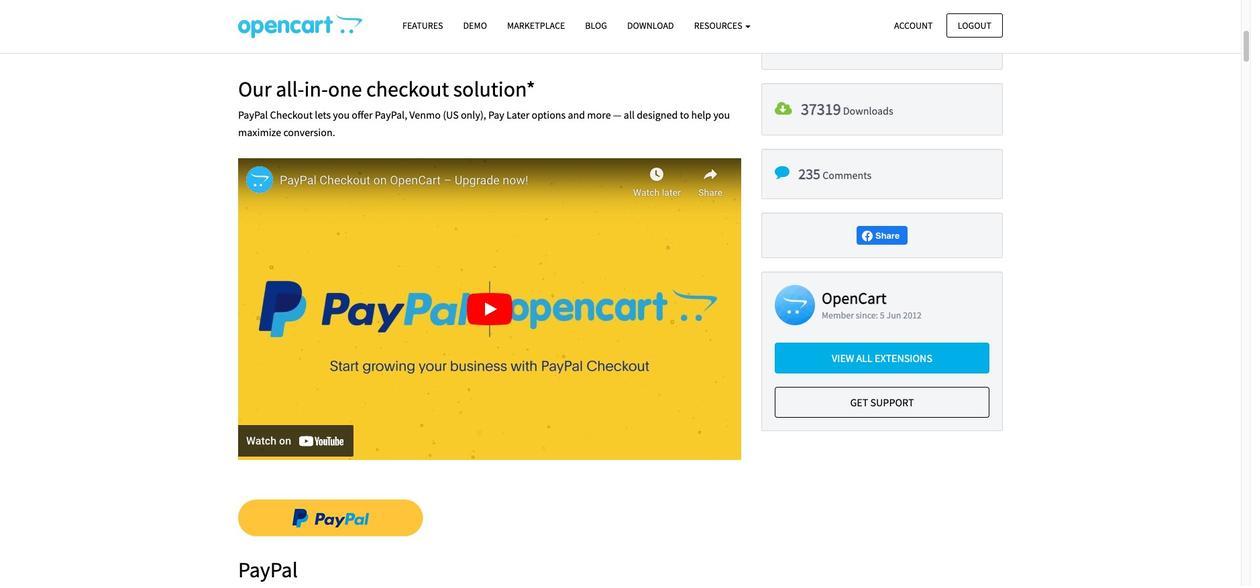 Task type: describe. For each thing, give the bounding box(es) containing it.
extensions
[[875, 352, 933, 365]]

pay
[[489, 108, 505, 122]]

downloads
[[843, 104, 894, 117]]

account link
[[883, 13, 945, 38]]

checkout
[[366, 76, 449, 103]]

options
[[532, 108, 566, 122]]

our
[[238, 76, 272, 103]]

2 paypal from the top
[[238, 557, 298, 584]]

paypal inside our all-in-one checkout solution* paypal checkout lets you offer paypal, venmo (us only), pay later options and more — all designed to help you maximize conversion.
[[238, 108, 268, 122]]

resources
[[694, 19, 745, 32]]

opencart image
[[775, 286, 815, 326]]

22 oct 2023
[[873, 9, 925, 23]]

oct
[[886, 9, 901, 23]]

solution*
[[454, 76, 535, 103]]

resources link
[[684, 14, 761, 38]]

22
[[873, 9, 884, 23]]

all-
[[276, 76, 304, 103]]

—
[[613, 108, 622, 122]]

maximize
[[238, 125, 281, 139]]

get support link
[[775, 387, 990, 418]]

features
[[403, 19, 443, 32]]

support
[[871, 396, 914, 409]]

jun
[[887, 310, 902, 322]]

download
[[628, 19, 674, 32]]

37319
[[801, 99, 841, 119]]

only),
[[461, 108, 486, 122]]

blog link
[[575, 14, 617, 38]]

1 vertical spatial all
[[857, 352, 873, 365]]

logout
[[958, 19, 992, 31]]

more
[[587, 108, 611, 122]]

marketplace link
[[497, 14, 575, 38]]

all inside our all-in-one checkout solution* paypal checkout lets you offer paypal, venmo (us only), pay later options and more — all designed to help you maximize conversion.
[[624, 108, 635, 122]]

2 you from the left
[[714, 108, 730, 122]]

235
[[799, 165, 821, 183]]

and
[[568, 108, 585, 122]]

in-
[[304, 76, 328, 103]]

blog
[[585, 19, 607, 32]]

get
[[851, 396, 869, 409]]

opencart - paypal checkout integration image
[[238, 14, 362, 38]]

paypal,
[[375, 108, 407, 122]]

view
[[832, 352, 855, 365]]

lets
[[315, 108, 331, 122]]

view all extensions
[[832, 352, 933, 365]]

designed
[[637, 108, 678, 122]]

venmo
[[410, 108, 441, 122]]



Task type: vqa. For each thing, say whether or not it's contained in the screenshot.
Ronixa Theme - OpenCart Live Drag and Drop Page .. image
no



Task type: locate. For each thing, give the bounding box(es) containing it.
1 horizontal spatial you
[[714, 108, 730, 122]]

15 jan 2020
[[873, 40, 926, 54]]

comment image
[[775, 165, 790, 180]]

help
[[692, 108, 712, 122]]

demo
[[463, 19, 487, 32]]

all right —
[[624, 108, 635, 122]]

opencart
[[822, 288, 887, 309]]

one
[[328, 76, 362, 103]]

marketplace
[[507, 19, 565, 32]]

1 you from the left
[[333, 108, 350, 122]]

paypal
[[238, 108, 268, 122], [238, 557, 298, 584]]

all right view
[[857, 352, 873, 365]]

our all-in-one checkout solution* paypal checkout lets you offer paypal, venmo (us only), pay later options and more — all designed to help you maximize conversion.
[[238, 76, 730, 139]]

you right lets
[[333, 108, 350, 122]]

created
[[775, 40, 810, 54]]

demo link
[[453, 14, 497, 38]]

2023
[[904, 9, 925, 23]]

37319 downloads
[[801, 99, 894, 119]]

later
[[507, 108, 530, 122]]

(us
[[443, 108, 459, 122]]

all
[[624, 108, 635, 122], [857, 352, 873, 365]]

conversion.
[[283, 125, 335, 139]]

0 vertical spatial paypal
[[238, 108, 268, 122]]

logout link
[[947, 13, 1003, 38]]

you right help on the right top of page
[[714, 108, 730, 122]]

1 vertical spatial paypal
[[238, 557, 298, 584]]

to
[[680, 108, 690, 122]]

5
[[880, 310, 885, 322]]

account
[[895, 19, 933, 31]]

you
[[333, 108, 350, 122], [714, 108, 730, 122]]

download link
[[617, 14, 684, 38]]

get support
[[851, 396, 914, 409]]

jan
[[886, 40, 902, 54]]

view all extensions link
[[775, 343, 990, 374]]

1 paypal from the top
[[238, 108, 268, 122]]

15
[[873, 40, 884, 54]]

checkout
[[270, 108, 313, 122]]

0 vertical spatial all
[[624, 108, 635, 122]]

cloud download image
[[775, 101, 792, 117]]

1 horizontal spatial all
[[857, 352, 873, 365]]

features link
[[393, 14, 453, 38]]

offer
[[352, 108, 373, 122]]

since:
[[856, 310, 879, 322]]

2020
[[904, 40, 926, 54]]

2012
[[904, 310, 922, 322]]

member
[[822, 310, 854, 322]]

comments
[[823, 169, 872, 182]]

opencart member since: 5 jun 2012
[[822, 288, 922, 322]]

0 horizontal spatial you
[[333, 108, 350, 122]]

0 horizontal spatial all
[[624, 108, 635, 122]]

235 comments
[[799, 165, 872, 183]]



